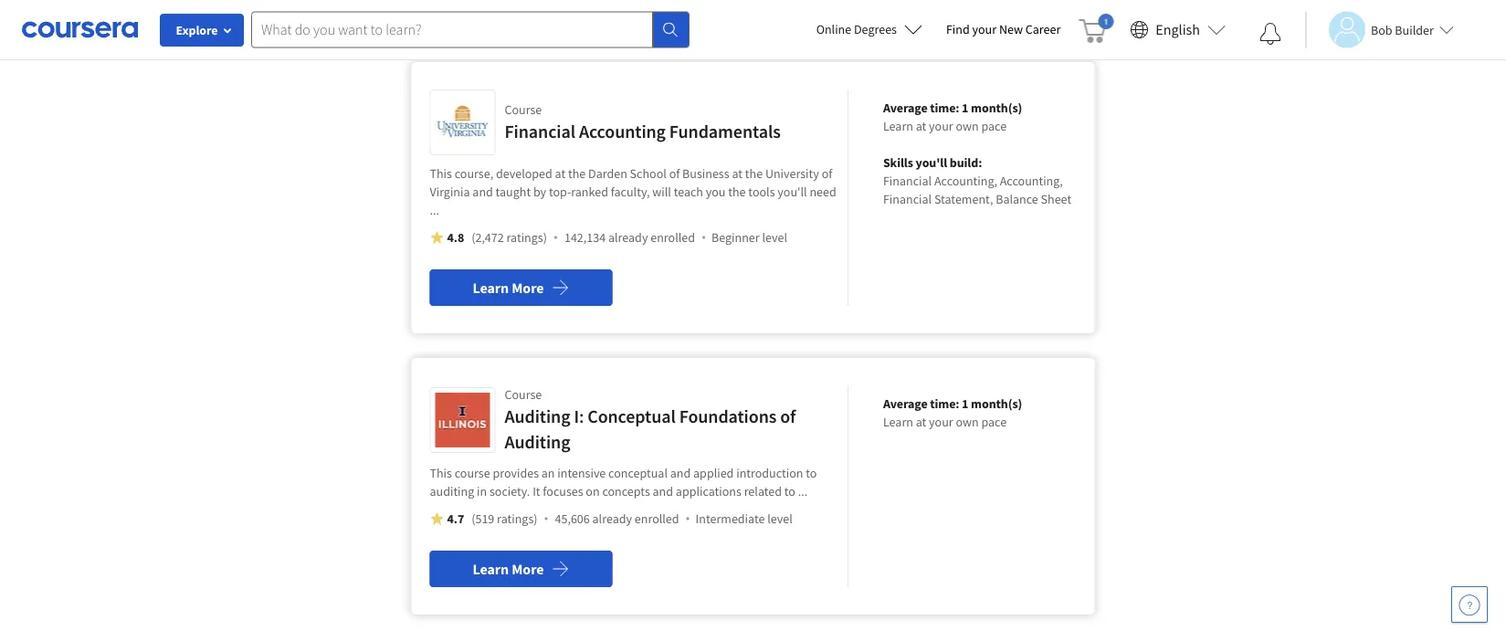 Task type: vqa. For each thing, say whether or not it's contained in the screenshot.
so
no



Task type: describe. For each thing, give the bounding box(es) containing it.
need
[[810, 184, 837, 200]]

find your new career
[[946, 21, 1061, 37]]

level for financial accounting fundamentals
[[762, 229, 787, 246]]

4.7
[[447, 511, 464, 527]]

beginner
[[712, 229, 760, 246]]

2 average from the top
[[883, 396, 928, 412]]

4.8 (2,472 ratings)
[[447, 229, 547, 246]]

it
[[533, 483, 540, 500]]

online degrees button
[[802, 9, 937, 49]]

1 auditing from the top
[[505, 405, 570, 428]]

0 vertical spatial to
[[806, 465, 817, 481]]

this for auditing i: conceptual foundations of auditing
[[430, 465, 452, 481]]

shopping cart: 1 item image
[[1079, 14, 1114, 43]]

bob builder button
[[1305, 11, 1454, 48]]

0 vertical spatial your
[[972, 21, 997, 37]]

show notifications image
[[1260, 23, 1282, 45]]

skills
[[883, 154, 913, 171]]

explore
[[176, 22, 218, 38]]

concepts
[[602, 483, 650, 500]]

degrees
[[854, 21, 897, 37]]

0 horizontal spatial to
[[785, 483, 796, 500]]

45,606
[[555, 511, 590, 527]]

1 accounting, from the left
[[934, 173, 998, 189]]

related
[[744, 483, 782, 500]]

find your new career link
[[937, 18, 1070, 41]]

2 pace from the top
[[982, 414, 1007, 430]]

you'll inside this course, developed at the darden school of business at the university of virginia and taught by top-ranked faculty, will teach you the tools you'll need ...
[[778, 184, 807, 200]]

auditing
[[430, 483, 474, 500]]

2 auditing from the top
[[505, 431, 570, 454]]

1 own from the top
[[956, 118, 979, 134]]

1 vertical spatial your
[[929, 118, 953, 134]]

course for financial accounting fundamentals
[[505, 101, 542, 118]]

financial inside the course financial accounting fundamentals
[[505, 120, 576, 143]]

and inside this course, developed at the darden school of business at the university of virginia and taught by top-ranked faculty, will teach you the tools you'll need ...
[[473, 184, 493, 200]]

taught
[[496, 184, 531, 200]]

english button
[[1123, 0, 1233, 59]]

4.7 (519 ratings)
[[447, 511, 538, 527]]

2 vertical spatial and
[[653, 483, 673, 500]]

4.8
[[447, 229, 464, 246]]

1 vertical spatial and
[[670, 465, 691, 481]]

teach
[[674, 184, 703, 200]]

help center image
[[1459, 594, 1481, 616]]

ratings) for auditing i: conceptual foundations of auditing
[[497, 511, 538, 527]]

on
[[586, 483, 600, 500]]

bob builder
[[1371, 21, 1434, 38]]

beginner level
[[712, 229, 787, 246]]

i:
[[574, 405, 584, 428]]

learn more for financial accounting fundamentals
[[473, 279, 544, 297]]

applications
[[676, 483, 742, 500]]

ranked
[[571, 184, 608, 200]]

1 average from the top
[[883, 100, 928, 116]]

more for financial accounting fundamentals
[[512, 279, 544, 297]]

coursera image
[[22, 15, 138, 44]]

2 1 from the top
[[962, 396, 969, 412]]

ratings) for financial accounting fundamentals
[[507, 229, 547, 246]]

45,606 already enrolled
[[555, 511, 679, 527]]

142,134
[[564, 229, 606, 246]]

introduction
[[736, 465, 803, 481]]

you'll inside skills you'll build: financial accounting, accounting, financial statement, balance sheet
[[916, 154, 947, 171]]

conceptual
[[608, 465, 668, 481]]

more for auditing i: conceptual foundations of auditing
[[512, 560, 544, 578]]

course auditing i: conceptual foundations of auditing
[[505, 386, 796, 454]]

provides
[[493, 465, 539, 481]]

1 time: from the top
[[930, 100, 960, 116]]

(2,472
[[472, 229, 504, 246]]

builder
[[1395, 21, 1434, 38]]

level for auditing i: conceptual foundations of auditing
[[768, 511, 793, 527]]

career
[[1026, 21, 1061, 37]]



Task type: locate. For each thing, give the bounding box(es) containing it.
you'll
[[916, 154, 947, 171], [778, 184, 807, 200]]

0 vertical spatial course
[[505, 101, 542, 118]]

1 vertical spatial more
[[512, 560, 544, 578]]

faculty,
[[611, 184, 650, 200]]

virginia
[[430, 184, 470, 200]]

2 average time: 1 month(s) learn at your own pace from the top
[[883, 396, 1022, 430]]

course inside the course financial accounting fundamentals
[[505, 101, 542, 118]]

this up virginia
[[430, 165, 452, 182]]

1 horizontal spatial of
[[780, 405, 796, 428]]

1 vertical spatial month(s)
[[971, 396, 1022, 412]]

of
[[669, 165, 680, 182], [822, 165, 832, 182], [780, 405, 796, 428]]

1 vertical spatial ...
[[798, 483, 808, 500]]

1 horizontal spatial to
[[806, 465, 817, 481]]

auditing up an in the bottom of the page
[[505, 431, 570, 454]]

intensive
[[558, 465, 606, 481]]

top-
[[549, 184, 571, 200]]

course right university of illinois at urbana-champaign image
[[505, 386, 542, 403]]

you'll right skills
[[916, 154, 947, 171]]

... down virginia
[[430, 202, 439, 218]]

already
[[608, 229, 648, 246], [592, 511, 632, 527]]

already for i:
[[592, 511, 632, 527]]

tools
[[749, 184, 775, 200]]

2 learn more button from the top
[[430, 551, 613, 587]]

and left applied
[[670, 465, 691, 481]]

level down related
[[768, 511, 793, 527]]

1 vertical spatial learn more button
[[430, 551, 613, 587]]

1 pace from the top
[[982, 118, 1007, 134]]

and down course,
[[473, 184, 493, 200]]

0 vertical spatial already
[[608, 229, 648, 246]]

learn
[[883, 118, 913, 134], [473, 279, 509, 297], [883, 414, 913, 430], [473, 560, 509, 578]]

sheet
[[1041, 191, 1072, 207]]

own
[[956, 118, 979, 134], [956, 414, 979, 430]]

school
[[630, 165, 667, 182]]

this for financial accounting fundamentals
[[430, 165, 452, 182]]

more down '4.8 (2,472 ratings)'
[[512, 279, 544, 297]]

society.
[[490, 483, 530, 500]]

the
[[568, 165, 586, 182], [745, 165, 763, 182], [728, 184, 746, 200]]

ratings)
[[507, 229, 547, 246], [497, 511, 538, 527]]

1 vertical spatial financial
[[883, 173, 932, 189]]

1 vertical spatial learn more
[[473, 560, 544, 578]]

to right related
[[785, 483, 796, 500]]

1 vertical spatial already
[[592, 511, 632, 527]]

month(s)
[[971, 100, 1022, 116], [971, 396, 1022, 412]]

0 vertical spatial learn more button
[[430, 269, 613, 306]]

the right you
[[728, 184, 746, 200]]

learn more button for auditing i: conceptual foundations of auditing
[[430, 551, 613, 587]]

of up will
[[669, 165, 680, 182]]

this inside this course, developed at the darden school of business at the university of virginia and taught by top-ranked faculty, will teach you the tools you'll need ...
[[430, 165, 452, 182]]

0 horizontal spatial you'll
[[778, 184, 807, 200]]

this inside the this course provides an intensive conceptual and applied introduction to auditing in society. it focuses on concepts and applications related to ...
[[430, 465, 452, 481]]

2 accounting, from the left
[[1000, 173, 1063, 189]]

already for accounting
[[608, 229, 648, 246]]

2 own from the top
[[956, 414, 979, 430]]

1 vertical spatial you'll
[[778, 184, 807, 200]]

learn more down 4.7 (519 ratings)
[[473, 560, 544, 578]]

auditing
[[505, 405, 570, 428], [505, 431, 570, 454]]

ratings) right "(2,472"
[[507, 229, 547, 246]]

1 horizontal spatial you'll
[[916, 154, 947, 171]]

this up auditing
[[430, 465, 452, 481]]

course inside the this course provides an intensive conceptual and applied introduction to auditing in society. it focuses on concepts and applications related to ...
[[455, 465, 490, 481]]

0 vertical spatial more
[[512, 279, 544, 297]]

course for auditing i: conceptual foundations of auditing
[[505, 386, 542, 403]]

in
[[477, 483, 487, 500]]

financial
[[505, 120, 576, 143], [883, 173, 932, 189], [883, 191, 932, 207]]

1 vertical spatial auditing
[[505, 431, 570, 454]]

skills you'll build: financial accounting, accounting, financial statement, balance sheet
[[883, 154, 1072, 207]]

2 vertical spatial financial
[[883, 191, 932, 207]]

learn more for auditing i: conceptual foundations of auditing
[[473, 560, 544, 578]]

2 vertical spatial your
[[929, 414, 953, 430]]

enrolled
[[651, 229, 695, 246], [635, 511, 679, 527]]

learn more button
[[430, 269, 613, 306], [430, 551, 613, 587]]

1 this from the top
[[430, 165, 452, 182]]

balance
[[996, 191, 1038, 207]]

1 vertical spatial to
[[785, 483, 796, 500]]

2 month(s) from the top
[[971, 396, 1022, 412]]

learn more button down 4.7 (519 ratings)
[[430, 551, 613, 587]]

enrolled for conceptual
[[635, 511, 679, 527]]

0 vertical spatial auditing
[[505, 405, 570, 428]]

you
[[706, 184, 726, 200]]

intermediate level
[[696, 511, 793, 527]]

0 vertical spatial you'll
[[916, 154, 947, 171]]

this
[[430, 165, 452, 182], [430, 465, 452, 481]]

level right beginner in the top of the page
[[762, 229, 787, 246]]

online degrees
[[816, 21, 897, 37]]

conceptual
[[588, 405, 676, 428]]

1 vertical spatial this
[[430, 465, 452, 481]]

1 more from the top
[[512, 279, 544, 297]]

2 vertical spatial course
[[455, 465, 490, 481]]

learn more button for financial accounting fundamentals
[[430, 269, 613, 306]]

already down concepts
[[592, 511, 632, 527]]

of up introduction
[[780, 405, 796, 428]]

university of virginia image
[[435, 95, 490, 150]]

accounting,
[[934, 173, 998, 189], [1000, 173, 1063, 189]]

by
[[533, 184, 546, 200]]

build:
[[950, 154, 982, 171]]

1 vertical spatial level
[[768, 511, 793, 527]]

time:
[[930, 100, 960, 116], [930, 396, 960, 412]]

university
[[765, 165, 819, 182]]

applied
[[693, 465, 734, 481]]

accounting
[[579, 120, 666, 143]]

2 horizontal spatial of
[[822, 165, 832, 182]]

enrolled for fundamentals
[[651, 229, 695, 246]]

2 more from the top
[[512, 560, 544, 578]]

0 vertical spatial learn more
[[473, 279, 544, 297]]

enrolled down concepts
[[635, 511, 679, 527]]

0 horizontal spatial accounting,
[[934, 173, 998, 189]]

0 vertical spatial average time: 1 month(s) learn at your own pace
[[883, 100, 1022, 134]]

to
[[806, 465, 817, 481], [785, 483, 796, 500]]

course up "in"
[[455, 465, 490, 481]]

1 1 from the top
[[962, 100, 969, 116]]

course right university of virginia image
[[505, 101, 542, 118]]

you'll down university
[[778, 184, 807, 200]]

1 learn more from the top
[[473, 279, 544, 297]]

0 vertical spatial level
[[762, 229, 787, 246]]

0 vertical spatial 1
[[962, 100, 969, 116]]

learn more
[[473, 279, 544, 297], [473, 560, 544, 578]]

... inside this course, developed at the darden school of business at the university of virginia and taught by top-ranked faculty, will teach you the tools you'll need ...
[[430, 202, 439, 218]]

None search field
[[251, 11, 690, 48]]

new
[[999, 21, 1023, 37]]

of up need
[[822, 165, 832, 182]]

0 horizontal spatial of
[[669, 165, 680, 182]]

focuses
[[543, 483, 583, 500]]

... inside the this course provides an intensive conceptual and applied introduction to auditing in society. it focuses on concepts and applications related to ...
[[798, 483, 808, 500]]

and
[[473, 184, 493, 200], [670, 465, 691, 481], [653, 483, 673, 500]]

bob
[[1371, 21, 1393, 38]]

course
[[505, 101, 542, 118], [505, 386, 542, 403], [455, 465, 490, 481]]

0 vertical spatial month(s)
[[971, 100, 1022, 116]]

1 vertical spatial average time: 1 month(s) learn at your own pace
[[883, 396, 1022, 430]]

darden
[[588, 165, 627, 182]]

accounting, down build:
[[934, 173, 998, 189]]

developed
[[496, 165, 552, 182]]

0 vertical spatial ...
[[430, 202, 439, 218]]

will
[[652, 184, 671, 200]]

online
[[816, 21, 852, 37]]

your
[[972, 21, 997, 37], [929, 118, 953, 134], [929, 414, 953, 430]]

0 vertical spatial financial
[[505, 120, 576, 143]]

already right 142,134
[[608, 229, 648, 246]]

0 vertical spatial time:
[[930, 100, 960, 116]]

1 vertical spatial own
[[956, 414, 979, 430]]

at
[[916, 118, 927, 134], [555, 165, 566, 182], [732, 165, 743, 182], [916, 414, 927, 430]]

What do you want to learn? text field
[[251, 11, 653, 48]]

this course provides an intensive conceptual and applied introduction to auditing in society. it focuses on concepts and applications related to ...
[[430, 465, 817, 500]]

0 vertical spatial average
[[883, 100, 928, 116]]

2 learn more from the top
[[473, 560, 544, 578]]

this course, developed at the darden school of business at the university of virginia and taught by top-ranked faculty, will teach you the tools you'll need ...
[[430, 165, 837, 218]]

1 learn more button from the top
[[430, 269, 613, 306]]

1 vertical spatial 1
[[962, 396, 969, 412]]

ratings) down the society.
[[497, 511, 538, 527]]

1 horizontal spatial accounting,
[[1000, 173, 1063, 189]]

statement,
[[934, 191, 993, 207]]

1 horizontal spatial ...
[[798, 483, 808, 500]]

0 vertical spatial pace
[[982, 118, 1007, 134]]

more
[[512, 279, 544, 297], [512, 560, 544, 578]]

1 vertical spatial ratings)
[[497, 511, 538, 527]]

course inside course auditing i: conceptual foundations of auditing
[[505, 386, 542, 403]]

0 vertical spatial and
[[473, 184, 493, 200]]

auditing left i:
[[505, 405, 570, 428]]

1 vertical spatial pace
[[982, 414, 1007, 430]]

1 average time: 1 month(s) learn at your own pace from the top
[[883, 100, 1022, 134]]

business
[[682, 165, 730, 182]]

and down the conceptual
[[653, 483, 673, 500]]

0 vertical spatial this
[[430, 165, 452, 182]]

foundations
[[679, 405, 777, 428]]

1 vertical spatial course
[[505, 386, 542, 403]]

0 vertical spatial ratings)
[[507, 229, 547, 246]]

1 vertical spatial average
[[883, 396, 928, 412]]

explore button
[[160, 14, 244, 47]]

142,134 already enrolled
[[564, 229, 695, 246]]

1
[[962, 100, 969, 116], [962, 396, 969, 412]]

learn more button down '4.8 (2,472 ratings)'
[[430, 269, 613, 306]]

find
[[946, 21, 970, 37]]

0 vertical spatial enrolled
[[651, 229, 695, 246]]

average time: 1 month(s) learn at your own pace
[[883, 100, 1022, 134], [883, 396, 1022, 430]]

to right introduction
[[806, 465, 817, 481]]

1 month(s) from the top
[[971, 100, 1022, 116]]

of inside course auditing i: conceptual foundations of auditing
[[780, 405, 796, 428]]

fundamentals
[[669, 120, 781, 143]]

(519
[[472, 511, 494, 527]]

intermediate
[[696, 511, 765, 527]]

enrolled down will
[[651, 229, 695, 246]]

1 vertical spatial enrolled
[[635, 511, 679, 527]]

accounting, up balance
[[1000, 173, 1063, 189]]

an
[[542, 465, 555, 481]]

level
[[762, 229, 787, 246], [768, 511, 793, 527]]

the up tools
[[745, 165, 763, 182]]

learn more down '4.8 (2,472 ratings)'
[[473, 279, 544, 297]]

more down 4.7 (519 ratings)
[[512, 560, 544, 578]]

2 this from the top
[[430, 465, 452, 481]]

course,
[[455, 165, 493, 182]]

0 vertical spatial own
[[956, 118, 979, 134]]

... down introduction
[[798, 483, 808, 500]]

english
[[1156, 21, 1200, 39]]

pace
[[982, 118, 1007, 134], [982, 414, 1007, 430]]

the up ranked
[[568, 165, 586, 182]]

1 vertical spatial time:
[[930, 396, 960, 412]]

0 horizontal spatial ...
[[430, 202, 439, 218]]

average
[[883, 100, 928, 116], [883, 396, 928, 412]]

2 time: from the top
[[930, 396, 960, 412]]

university of illinois at urbana-champaign image
[[435, 393, 490, 448]]

...
[[430, 202, 439, 218], [798, 483, 808, 500]]

course financial accounting fundamentals
[[505, 101, 781, 143]]



